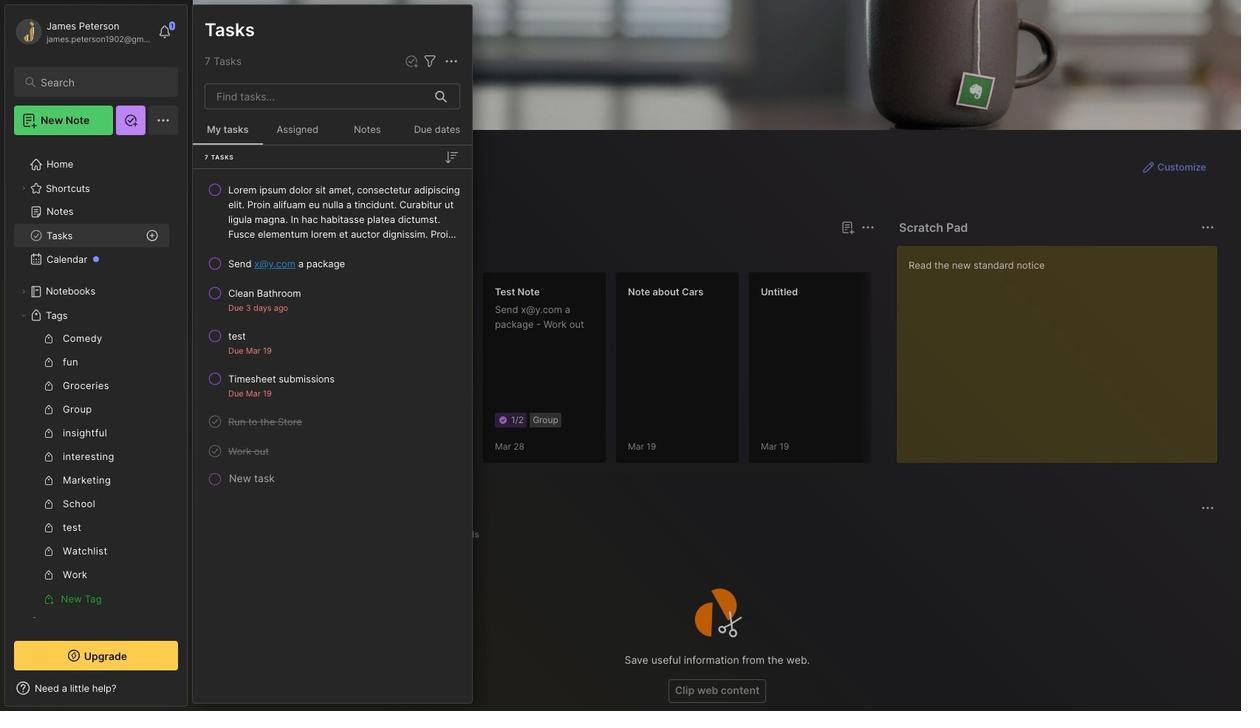 Task type: describe. For each thing, give the bounding box(es) containing it.
send x@y.com a package 1 cell
[[228, 256, 345, 271]]

Account field
[[14, 17, 151, 47]]

7 row from the top
[[199, 438, 466, 465]]

expand tags image
[[19, 311, 28, 320]]

more actions and view options image
[[443, 52, 460, 70]]

Sort options field
[[443, 148, 460, 166]]

new task image
[[404, 54, 419, 69]]

test 3 cell
[[228, 329, 246, 344]]

run to the store 5 cell
[[228, 415, 302, 429]]

sort options image
[[443, 148, 460, 166]]

Start writing… text field
[[909, 246, 1217, 452]]

More actions and view options field
[[439, 52, 460, 70]]

1 row from the top
[[199, 177, 466, 248]]

click to collapse image
[[187, 684, 198, 702]]

4 row from the top
[[199, 323, 466, 363]]

3 row from the top
[[199, 280, 466, 320]]

work out 6 cell
[[228, 444, 269, 459]]

timesheet submissions 4 cell
[[228, 372, 335, 387]]

expand notebooks image
[[19, 287, 28, 296]]



Task type: locate. For each thing, give the bounding box(es) containing it.
tree inside main element
[[5, 144, 187, 667]]

clean bathroom 2 cell
[[228, 286, 301, 301]]

Find tasks… text field
[[208, 84, 426, 109]]

filter tasks image
[[421, 52, 439, 70]]

1 tab list from the top
[[219, 245, 873, 263]]

main element
[[0, 0, 192, 712]]

tab list
[[219, 245, 873, 263], [219, 526, 1213, 544]]

0 vertical spatial tab list
[[219, 245, 873, 263]]

2 tab list from the top
[[219, 526, 1213, 544]]

WHAT'S NEW field
[[5, 677, 187, 701]]

group inside main element
[[14, 327, 169, 611]]

2 row from the top
[[199, 251, 466, 277]]

group
[[14, 327, 169, 611]]

Search text field
[[41, 75, 165, 89]]

6 row from the top
[[199, 409, 466, 435]]

none search field inside main element
[[41, 73, 165, 91]]

row group
[[193, 175, 472, 490], [217, 272, 1242, 473]]

1 vertical spatial tab list
[[219, 526, 1213, 544]]

tree
[[5, 144, 187, 667]]

row
[[199, 177, 466, 248], [199, 251, 466, 277], [199, 280, 466, 320], [199, 323, 466, 363], [199, 366, 466, 406], [199, 409, 466, 435], [199, 438, 466, 465]]

Filter tasks field
[[421, 52, 439, 70]]

lorem ipsum dolor sit amet, consectetur adipiscing elit. proin alifuam eu nulla a tincidunt. curabitur ut ligula magna. in hac habitasse platea dictumst. fusce elementum lorem et auctor dignissim. proin eget mi id urna euismod consectetur. pellentesque porttitor ac urna quis fermentum: 0 cell
[[228, 183, 460, 242]]

tab
[[219, 245, 263, 263], [269, 245, 329, 263], [219, 526, 276, 544], [445, 526, 486, 544]]

5 row from the top
[[199, 366, 466, 406]]

None search field
[[41, 73, 165, 91]]



Task type: vqa. For each thing, say whether or not it's contained in the screenshot.
account field
yes



